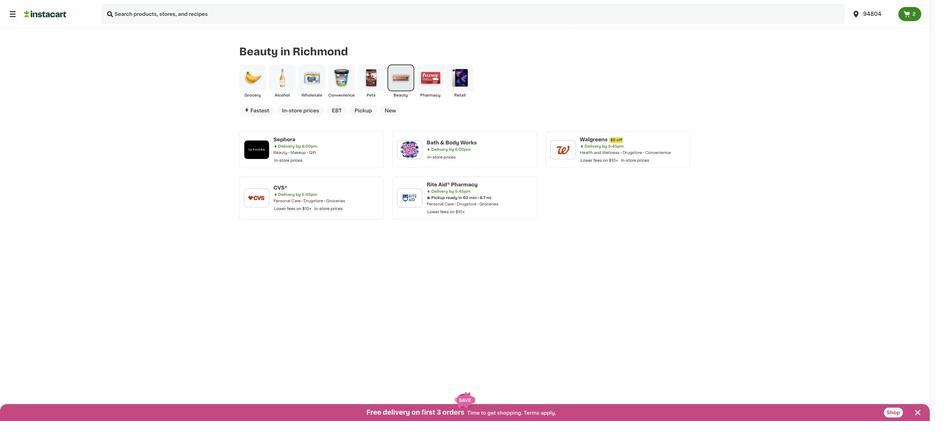 Task type: locate. For each thing, give the bounding box(es) containing it.
beauty down sephora
[[274, 151, 287, 155]]

6:00pm for bath & body works
[[455, 148, 471, 152]]

delivery by 5:45pm down "cvs®"
[[278, 193, 317, 197]]

delivery by 6:00pm for bath & body works
[[431, 148, 471, 152]]

pickup inside button
[[355, 108, 372, 113]]

shop button
[[884, 408, 903, 418]]

0 vertical spatial pickup
[[355, 108, 372, 113]]

personal
[[274, 199, 290, 203], [427, 202, 444, 206]]

pickup
[[355, 108, 372, 113], [431, 196, 445, 200]]

personal down "cvs®"
[[274, 199, 290, 203]]

works
[[460, 140, 477, 145]]

1 horizontal spatial $10+
[[456, 210, 465, 214]]

richmond
[[293, 47, 348, 57]]

fees
[[594, 159, 602, 163], [287, 207, 296, 211], [440, 210, 449, 214]]

personal care drugstore groceries down 60
[[427, 202, 499, 206]]

beauty for beauty makeup gift
[[274, 151, 287, 155]]

walgreens logo image
[[554, 141, 572, 159]]

aid®
[[439, 182, 450, 187]]

delivery for rite aid® pharmacy
[[431, 190, 448, 194]]

lower for personal
[[274, 207, 286, 211]]

in-store prices
[[282, 108, 319, 113], [427, 155, 456, 159], [274, 159, 303, 163]]

prices
[[303, 108, 319, 113], [444, 155, 456, 159], [291, 159, 303, 163], [637, 159, 649, 163], [331, 207, 343, 211]]

delivery by 6:00pm
[[278, 145, 318, 148], [431, 148, 471, 152]]

lower fees on $10+ in-store prices for wellness
[[581, 159, 649, 163]]

grocery
[[244, 93, 261, 97]]

by for bath & body works
[[449, 148, 454, 152]]

in-store prices button
[[277, 105, 324, 116]]

pharmacy up 60
[[451, 182, 478, 187]]

0 vertical spatial convenience
[[328, 93, 355, 97]]

ebt
[[332, 108, 342, 113]]

pets
[[367, 93, 376, 97]]

1 horizontal spatial 5:45pm
[[455, 190, 471, 194]]

wholesale button
[[299, 64, 325, 98]]

lower
[[581, 159, 593, 163], [274, 207, 286, 211], [427, 210, 439, 214]]

1 vertical spatial convenience
[[645, 151, 671, 155]]

lower down pickup ready in 60 min
[[427, 210, 439, 214]]

wholesale
[[302, 93, 322, 97]]

personal care drugstore groceries down "cvs®"
[[274, 199, 345, 203]]

first
[[422, 410, 435, 416]]

1 horizontal spatial in
[[459, 196, 462, 200]]

new
[[385, 108, 396, 113]]

in- inside 'button'
[[282, 108, 289, 113]]

0 horizontal spatial $10+
[[302, 207, 312, 211]]

1 horizontal spatial delivery by 5:45pm
[[431, 190, 471, 194]]

0 horizontal spatial pickup
[[355, 108, 372, 113]]

2 horizontal spatial lower
[[581, 159, 593, 163]]

0 horizontal spatial personal care drugstore groceries
[[274, 199, 345, 203]]

1 horizontal spatial lower fees on $10+ in-store prices
[[581, 159, 649, 163]]

0 horizontal spatial drugstore
[[304, 199, 323, 203]]

bath
[[427, 140, 439, 145]]

1 horizontal spatial lower
[[427, 210, 439, 214]]

1 horizontal spatial pharmacy
[[451, 182, 478, 187]]

pickup down pets
[[355, 108, 372, 113]]

delivery by 5:45pm up the ready
[[431, 190, 471, 194]]

0 vertical spatial in
[[280, 47, 290, 57]]

0 horizontal spatial pharmacy
[[420, 93, 441, 97]]

in-store prices down wholesale
[[282, 108, 319, 113]]

by
[[296, 145, 301, 148], [602, 145, 607, 148], [449, 148, 454, 152], [449, 190, 454, 194], [296, 193, 301, 197]]

rite
[[427, 182, 437, 187]]

in left 60
[[459, 196, 462, 200]]

1 vertical spatial pickup
[[431, 196, 445, 200]]

0 horizontal spatial convenience
[[328, 93, 355, 97]]

delivery by 5:45pm
[[585, 145, 624, 148], [431, 190, 471, 194], [278, 193, 317, 197]]

delivery
[[278, 145, 295, 148], [585, 145, 601, 148], [431, 148, 448, 152], [431, 190, 448, 194], [278, 193, 295, 197]]

sephora logo image
[[247, 141, 266, 159]]

care
[[291, 199, 301, 203], [445, 202, 454, 206]]

2 horizontal spatial fees
[[594, 159, 602, 163]]

beauty button
[[387, 64, 414, 98]]

60
[[463, 196, 468, 200]]

1 vertical spatial beauty
[[394, 93, 408, 97]]

0 horizontal spatial lower
[[274, 207, 286, 211]]

0 horizontal spatial fees
[[287, 207, 296, 211]]

delivery down &
[[431, 148, 448, 152]]

0 vertical spatial pharmacy
[[420, 93, 441, 97]]

1 horizontal spatial drugstore
[[457, 202, 477, 206]]

lower fees on $10+ in-store prices down "cvs®"
[[274, 207, 343, 211]]

0 horizontal spatial care
[[291, 199, 301, 203]]

save image
[[455, 392, 475, 409]]

0 horizontal spatial delivery by 5:45pm
[[278, 193, 317, 197]]

5:45pm
[[608, 145, 624, 148], [455, 190, 471, 194], [302, 193, 317, 197]]

beauty for beauty in richmond
[[239, 47, 278, 57]]

new button
[[380, 105, 401, 116]]

1 horizontal spatial 6:00pm
[[455, 148, 471, 152]]

0 horizontal spatial delivery by 6:00pm
[[278, 145, 318, 148]]

beauty makeup gift
[[274, 151, 316, 155]]

on
[[603, 159, 608, 163], [297, 207, 301, 211], [450, 210, 455, 214], [412, 410, 420, 416]]

beauty up grocery button
[[239, 47, 278, 57]]

0 horizontal spatial 6:00pm
[[302, 145, 318, 148]]

delivery by 6:00pm down bath & body works on the top of the page
[[431, 148, 471, 152]]

6:00pm up gift at top
[[302, 145, 318, 148]]

pickup button
[[350, 105, 377, 116]]

$10+
[[609, 159, 618, 163], [302, 207, 312, 211], [456, 210, 465, 214]]

lower fees on $10+ in-store prices down wellness
[[581, 159, 649, 163]]

2
[[913, 12, 916, 17]]

delivery by 5:45pm for rite aid® pharmacy
[[431, 190, 471, 194]]

fees down the and
[[594, 159, 602, 163]]

1 vertical spatial lower fees on $10+ in-store prices
[[274, 207, 343, 211]]

pharmacy left retail
[[420, 93, 441, 97]]

in
[[280, 47, 290, 57], [459, 196, 462, 200]]

apply.
[[541, 411, 556, 416]]

by for rite aid® pharmacy
[[449, 190, 454, 194]]

convenience
[[328, 93, 355, 97], [645, 151, 671, 155]]

ready
[[446, 196, 458, 200]]

0 vertical spatial lower fees on $10+ in-store prices
[[581, 159, 649, 163]]

orders
[[443, 410, 464, 416]]

cvs® logo image
[[247, 189, 266, 207]]

groceries
[[326, 199, 345, 203], [480, 202, 499, 206]]

1 vertical spatial pharmacy
[[451, 182, 478, 187]]

6:00pm
[[302, 145, 318, 148], [455, 148, 471, 152]]

beauty
[[239, 47, 278, 57], [394, 93, 408, 97], [274, 151, 287, 155]]

free delivery on first 3 orders time to get shopping. terms apply.
[[367, 410, 556, 416]]

delivery down aid®
[[431, 190, 448, 194]]

in-
[[282, 108, 289, 113], [427, 155, 433, 159], [274, 159, 279, 163], [621, 159, 626, 163], [314, 207, 320, 211]]

drugstore
[[623, 151, 642, 155], [304, 199, 323, 203], [457, 202, 477, 206]]

94804 button
[[852, 4, 894, 24]]

in up alcohol button in the top left of the page
[[280, 47, 290, 57]]

2 horizontal spatial $10+
[[609, 159, 618, 163]]

personal up lower fees on $10+
[[427, 202, 444, 206]]

beauty for beauty
[[394, 93, 408, 97]]

beauty up new button
[[394, 93, 408, 97]]

delivery down sephora
[[278, 145, 295, 148]]

body
[[446, 140, 459, 145]]

0 vertical spatial beauty
[[239, 47, 278, 57]]

store
[[289, 108, 302, 113], [433, 155, 443, 159], [279, 159, 290, 163], [626, 159, 636, 163], [320, 207, 330, 211]]

personal care drugstore groceries
[[274, 199, 345, 203], [427, 202, 499, 206]]

0 horizontal spatial 5:45pm
[[302, 193, 317, 197]]

fastest
[[250, 108, 269, 113]]

None search field
[[102, 4, 845, 24]]

walgreens
[[580, 137, 608, 142]]

pickup left the ready
[[431, 196, 445, 200]]

2 vertical spatial beauty
[[274, 151, 287, 155]]

delivery by 5:45pm down walgreens $5 off
[[585, 145, 624, 148]]

1 horizontal spatial delivery by 6:00pm
[[431, 148, 471, 152]]

pharmacy
[[420, 93, 441, 97], [451, 182, 478, 187]]

1 horizontal spatial fees
[[440, 210, 449, 214]]

alcohol button
[[269, 64, 296, 98]]

bath & body works logo image
[[401, 141, 419, 159]]

prices inside 'button'
[[303, 108, 319, 113]]

6:00pm down works
[[455, 148, 471, 152]]

lower down "cvs®"
[[274, 207, 286, 211]]

beauty inside button
[[394, 93, 408, 97]]

lower fees on $10+ in-store prices
[[581, 159, 649, 163], [274, 207, 343, 211]]

1 horizontal spatial pickup
[[431, 196, 445, 200]]

fees down "cvs®"
[[287, 207, 296, 211]]

ebt button
[[327, 105, 347, 116]]

94804 button
[[848, 4, 899, 24]]

in-store prices down &
[[427, 155, 456, 159]]

delivery by 6:00pm up makeup
[[278, 145, 318, 148]]

6.7
[[480, 196, 486, 200]]

fees down the ready
[[440, 210, 449, 214]]

lower down health
[[581, 159, 593, 163]]

mi
[[487, 196, 492, 200]]

delivery down "cvs®"
[[278, 193, 295, 197]]

0 horizontal spatial lower fees on $10+ in-store prices
[[274, 207, 343, 211]]



Task type: describe. For each thing, give the bounding box(es) containing it.
bath & body works
[[427, 140, 477, 145]]

1 horizontal spatial groceries
[[480, 202, 499, 206]]

0 horizontal spatial personal
[[274, 199, 290, 203]]

cvs®
[[274, 185, 287, 190]]

min
[[469, 196, 477, 200]]

health
[[580, 151, 593, 155]]

shopping.
[[497, 411, 523, 416]]

pets button
[[358, 64, 385, 98]]

retail
[[454, 93, 466, 97]]

delivery for cvs®
[[278, 193, 295, 197]]

pharmacy button
[[417, 64, 444, 98]]

time
[[467, 411, 480, 416]]

delivery by 6:00pm for sephora
[[278, 145, 318, 148]]

94804
[[863, 11, 882, 17]]

delivery down walgreens
[[585, 145, 601, 148]]

walgreens $5 off
[[580, 137, 622, 142]]

&
[[440, 140, 444, 145]]

$5
[[611, 138, 616, 142]]

1 horizontal spatial personal care drugstore groceries
[[427, 202, 499, 206]]

free
[[367, 410, 381, 416]]

delivery by 5:45pm for cvs®
[[278, 193, 317, 197]]

by for sephora
[[296, 145, 301, 148]]

Search field
[[102, 4, 845, 24]]

pickup for pickup ready in 60 min
[[431, 196, 445, 200]]

makeup
[[290, 151, 306, 155]]

beauty in richmond
[[239, 47, 348, 57]]

3
[[437, 410, 441, 416]]

delivery
[[383, 410, 410, 416]]

1 vertical spatial in
[[459, 196, 462, 200]]

terms
[[524, 411, 540, 416]]

convenience button
[[328, 64, 355, 98]]

fastest button
[[239, 105, 274, 116]]

5:45pm for cvs®
[[302, 193, 317, 197]]

shop
[[887, 411, 900, 415]]

health and wellness drugstore convenience
[[580, 151, 671, 155]]

close image
[[914, 409, 922, 417]]

0 horizontal spatial groceries
[[326, 199, 345, 203]]

0 horizontal spatial in
[[280, 47, 290, 57]]

fees for and
[[594, 159, 602, 163]]

2 horizontal spatial drugstore
[[623, 151, 642, 155]]

store inside in-store prices 'button'
[[289, 108, 302, 113]]

sephora
[[274, 137, 295, 142]]

1 horizontal spatial care
[[445, 202, 454, 206]]

to
[[481, 411, 486, 416]]

wellness
[[602, 151, 620, 155]]

lower fees on $10+
[[427, 210, 465, 214]]

by for cvs®
[[296, 193, 301, 197]]

off
[[617, 138, 622, 142]]

$10+ for drugstore
[[302, 207, 312, 211]]

pharmacy inside button
[[420, 93, 441, 97]]

5:45pm for rite aid® pharmacy
[[455, 190, 471, 194]]

delivery for bath & body works
[[431, 148, 448, 152]]

gift
[[309, 151, 316, 155]]

1 horizontal spatial personal
[[427, 202, 444, 206]]

rite aid® pharmacy
[[427, 182, 478, 187]]

convenience inside button
[[328, 93, 355, 97]]

and
[[594, 151, 601, 155]]

rite aid® pharmacy logo image
[[401, 189, 419, 207]]

lower fees on $10+ in-store prices for drugstore
[[274, 207, 343, 211]]

2 horizontal spatial delivery by 5:45pm
[[585, 145, 624, 148]]

in-store prices inside 'button'
[[282, 108, 319, 113]]

pickup for pickup
[[355, 108, 372, 113]]

get
[[488, 411, 496, 416]]

lower for health
[[581, 159, 593, 163]]

2 button
[[899, 7, 922, 21]]

beauty in richmond main content
[[0, 28, 930, 421]]

in-store prices down beauty makeup gift
[[274, 159, 303, 163]]

delivery for sephora
[[278, 145, 295, 148]]

pickup ready in 60 min
[[431, 196, 477, 200]]

1 horizontal spatial convenience
[[645, 151, 671, 155]]

retail button
[[447, 64, 473, 98]]

alcohol
[[275, 93, 290, 97]]

instacart logo image
[[24, 10, 66, 18]]

$10+ for wellness
[[609, 159, 618, 163]]

6.7 mi
[[480, 196, 492, 200]]

grocery button
[[239, 64, 266, 98]]

2 horizontal spatial 5:45pm
[[608, 145, 624, 148]]

6:00pm for sephora
[[302, 145, 318, 148]]

fees for care
[[287, 207, 296, 211]]



Task type: vqa. For each thing, say whether or not it's contained in the screenshot.
BEAUTY
yes



